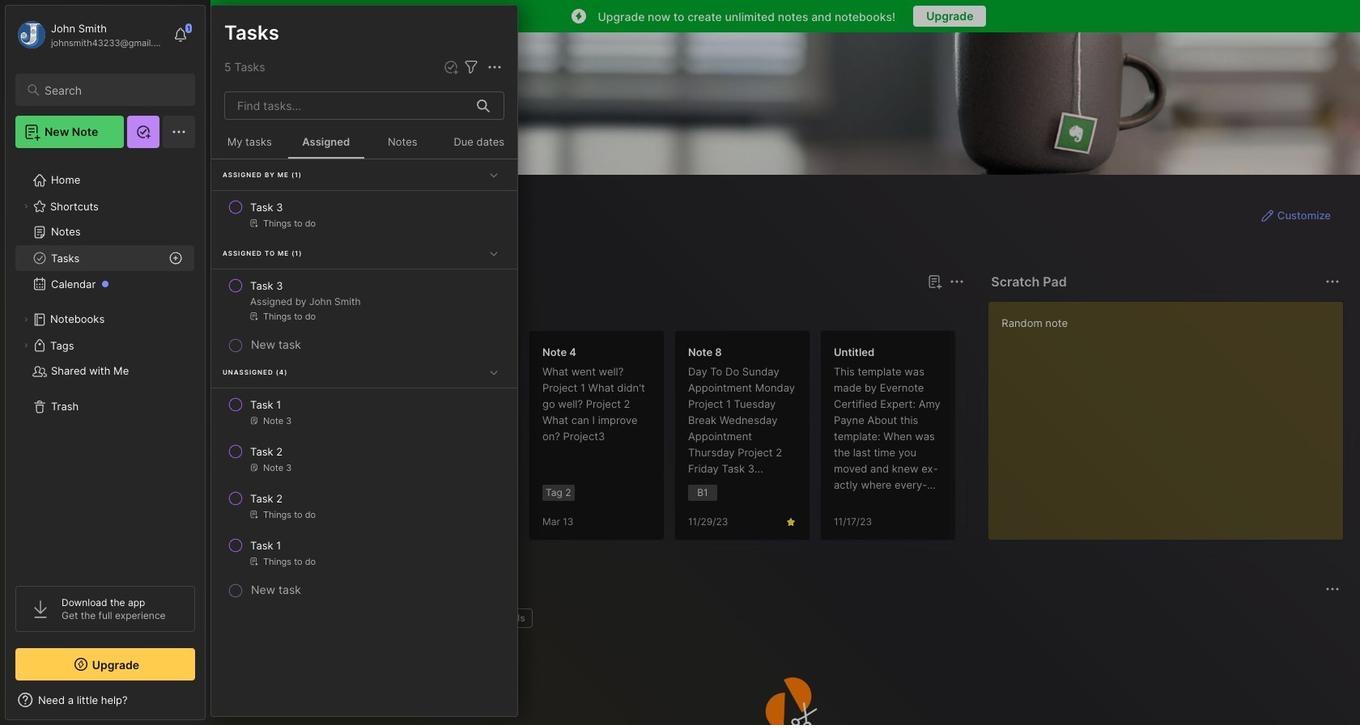 Task type: describe. For each thing, give the bounding box(es) containing it.
more actions and view options image
[[485, 57, 504, 77]]

collapse assignedtome image
[[486, 245, 502, 261]]

3 row from the top
[[218, 390, 511, 434]]

Find tasks… text field
[[227, 92, 467, 119]]

task 3 3 cell
[[250, 278, 283, 294]]

collapse unassigned image
[[486, 364, 502, 380]]

5 row from the top
[[218, 484, 511, 528]]

Start writing… text field
[[1002, 302, 1342, 527]]

Filter tasks field
[[461, 57, 481, 77]]

filter tasks image
[[461, 57, 481, 77]]

1 horizontal spatial tab
[[294, 301, 360, 321]]

tree inside main element
[[6, 158, 205, 572]]

2 horizontal spatial tab
[[487, 609, 533, 628]]

0 horizontal spatial tab
[[240, 301, 288, 321]]

collapse assignedbyme image
[[486, 166, 502, 183]]

2 row from the top
[[218, 271, 511, 329]]

task 2 7 cell
[[250, 444, 283, 460]]

new task image
[[443, 59, 459, 75]]

task 2 8 cell
[[250, 491, 283, 507]]

Search text field
[[45, 83, 181, 98]]

task 1 6 cell
[[250, 397, 281, 413]]



Task type: vqa. For each thing, say whether or not it's contained in the screenshot.
'Add filters' image
no



Task type: locate. For each thing, give the bounding box(es) containing it.
main element
[[0, 0, 210, 725]]

task 1 9 cell
[[250, 538, 281, 554]]

None search field
[[45, 80, 181, 100]]

none search field inside main element
[[45, 80, 181, 100]]

expand notebooks image
[[21, 315, 31, 325]]

row group
[[211, 159, 517, 602], [237, 330, 1360, 551]]

row
[[218, 193, 511, 236], [218, 271, 511, 329], [218, 390, 511, 434], [218, 437, 511, 481], [218, 484, 511, 528], [218, 531, 511, 575]]

task 3 1 cell
[[250, 199, 283, 215]]

More actions and view options field
[[481, 57, 504, 77]]

tree
[[6, 158, 205, 572]]

tab list
[[240, 301, 962, 321]]

6 row from the top
[[218, 531, 511, 575]]

1 row from the top
[[218, 193, 511, 236]]

click to collapse image
[[204, 695, 217, 715]]

Account field
[[15, 19, 165, 51]]

4 row from the top
[[218, 437, 511, 481]]

tab
[[240, 301, 288, 321], [294, 301, 360, 321], [487, 609, 533, 628]]

expand tags image
[[21, 341, 31, 351]]

WHAT'S NEW field
[[6, 687, 205, 713]]



